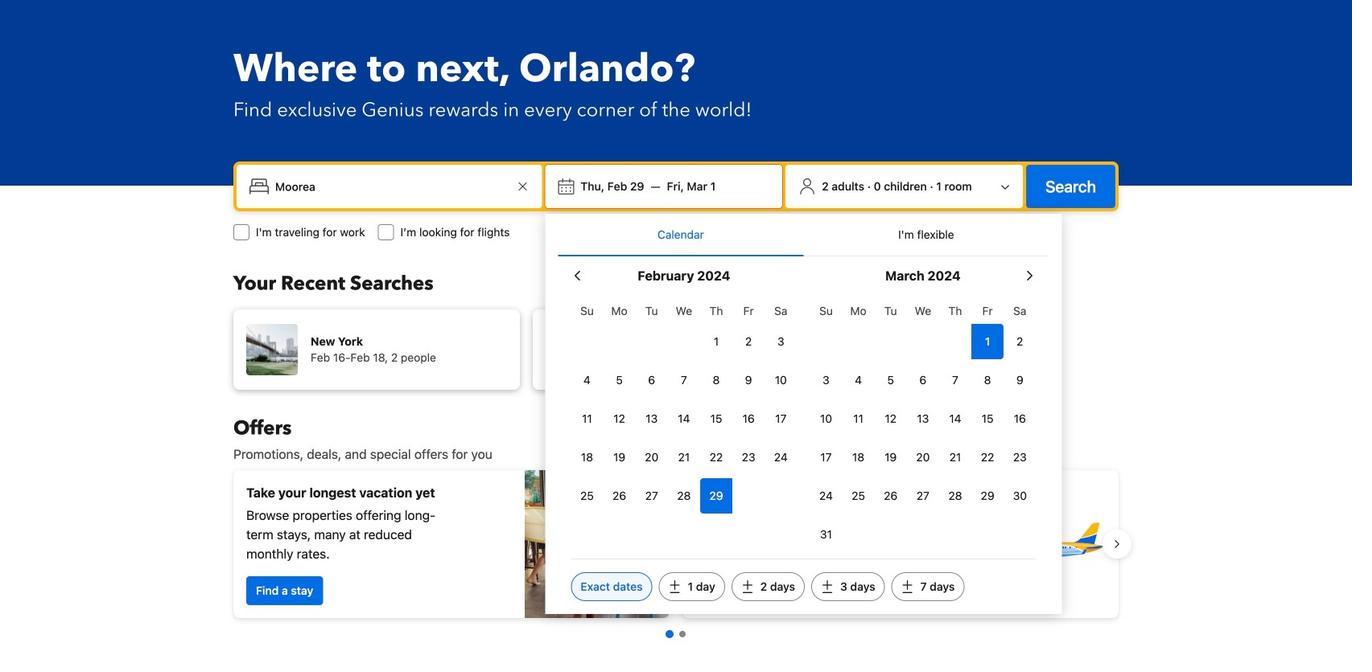Task type: locate. For each thing, give the bounding box(es) containing it.
24 March 2024 checkbox
[[810, 479, 842, 514]]

20 February 2024 checkbox
[[635, 440, 668, 476]]

19 February 2024 checkbox
[[603, 440, 635, 476]]

22 March 2024 checkbox
[[971, 440, 1004, 476]]

9 March 2024 checkbox
[[1004, 363, 1036, 398]]

6 March 2024 checkbox
[[907, 363, 939, 398]]

2 February 2024 checkbox
[[732, 324, 765, 360]]

tab list
[[558, 214, 1049, 258]]

1 horizontal spatial grid
[[810, 295, 1036, 553]]

17 February 2024 checkbox
[[765, 402, 797, 437]]

22 February 2024 checkbox
[[700, 440, 732, 476]]

take your longest vacation yet image
[[525, 471, 670, 619]]

grid
[[571, 295, 797, 514], [810, 295, 1036, 553]]

11 February 2024 checkbox
[[571, 402, 603, 437]]

10 March 2024 checkbox
[[810, 402, 842, 437]]

23 February 2024 checkbox
[[732, 440, 765, 476]]

29 February 2024 checkbox
[[700, 479, 732, 514]]

8 February 2024 checkbox
[[700, 363, 732, 398]]

29 March 2024 checkbox
[[971, 479, 1004, 514]]

31 March 2024 checkbox
[[810, 517, 842, 553]]

5 February 2024 checkbox
[[603, 363, 635, 398]]

progress bar
[[666, 631, 686, 639]]

0 horizontal spatial cell
[[700, 476, 732, 514]]

0 vertical spatial cell
[[971, 321, 1004, 360]]

region
[[221, 464, 1132, 625]]

12 February 2024 checkbox
[[603, 402, 635, 437]]

5 March 2024 checkbox
[[875, 363, 907, 398]]

21 February 2024 checkbox
[[668, 440, 700, 476]]

20 March 2024 checkbox
[[907, 440, 939, 476]]

28 February 2024 checkbox
[[668, 479, 700, 514]]

15 March 2024 checkbox
[[971, 402, 1004, 437]]

3 March 2024 checkbox
[[810, 363, 842, 398]]

14 February 2024 checkbox
[[668, 402, 700, 437]]

13 March 2024 checkbox
[[907, 402, 939, 437]]

7 February 2024 checkbox
[[668, 363, 700, 398]]

4 March 2024 checkbox
[[842, 363, 875, 398]]

cell
[[971, 321, 1004, 360], [700, 476, 732, 514]]

11 March 2024 checkbox
[[842, 402, 875, 437]]

1 horizontal spatial cell
[[971, 321, 1004, 360]]

21 March 2024 checkbox
[[939, 440, 971, 476]]

6 February 2024 checkbox
[[635, 363, 668, 398]]

1 March 2024 checkbox
[[971, 324, 1004, 360]]

25 February 2024 checkbox
[[571, 479, 603, 514]]

0 horizontal spatial grid
[[571, 295, 797, 514]]



Task type: vqa. For each thing, say whether or not it's contained in the screenshot.
"Genius"
no



Task type: describe. For each thing, give the bounding box(es) containing it.
24 February 2024 checkbox
[[765, 440, 797, 476]]

18 February 2024 checkbox
[[571, 440, 603, 476]]

30 March 2024 checkbox
[[1004, 479, 1036, 514]]

13 February 2024 checkbox
[[635, 402, 668, 437]]

2 grid from the left
[[810, 295, 1036, 553]]

17 March 2024 checkbox
[[810, 440, 842, 476]]

19 March 2024 checkbox
[[875, 440, 907, 476]]

7 March 2024 checkbox
[[939, 363, 971, 398]]

28 March 2024 checkbox
[[939, 479, 971, 514]]

9 February 2024 checkbox
[[732, 363, 765, 398]]

16 March 2024 checkbox
[[1004, 402, 1036, 437]]

26 February 2024 checkbox
[[603, 479, 635, 514]]

15 February 2024 checkbox
[[700, 402, 732, 437]]

14 March 2024 checkbox
[[939, 402, 971, 437]]

fly away to your dream vacation image
[[993, 488, 1106, 601]]

8 March 2024 checkbox
[[971, 363, 1004, 398]]

Where are you going? field
[[269, 172, 513, 201]]

27 March 2024 checkbox
[[907, 479, 939, 514]]

10 February 2024 checkbox
[[765, 363, 797, 398]]

16 February 2024 checkbox
[[732, 402, 765, 437]]

26 March 2024 checkbox
[[875, 479, 907, 514]]

18 March 2024 checkbox
[[842, 440, 875, 476]]

1 vertical spatial cell
[[700, 476, 732, 514]]

2 March 2024 checkbox
[[1004, 324, 1036, 360]]

3 February 2024 checkbox
[[765, 324, 797, 360]]

1 grid from the left
[[571, 295, 797, 514]]

27 February 2024 checkbox
[[635, 479, 668, 514]]

4 February 2024 checkbox
[[571, 363, 603, 398]]

23 March 2024 checkbox
[[1004, 440, 1036, 476]]

25 March 2024 checkbox
[[842, 479, 875, 514]]

1 February 2024 checkbox
[[700, 324, 732, 360]]

12 March 2024 checkbox
[[875, 402, 907, 437]]



